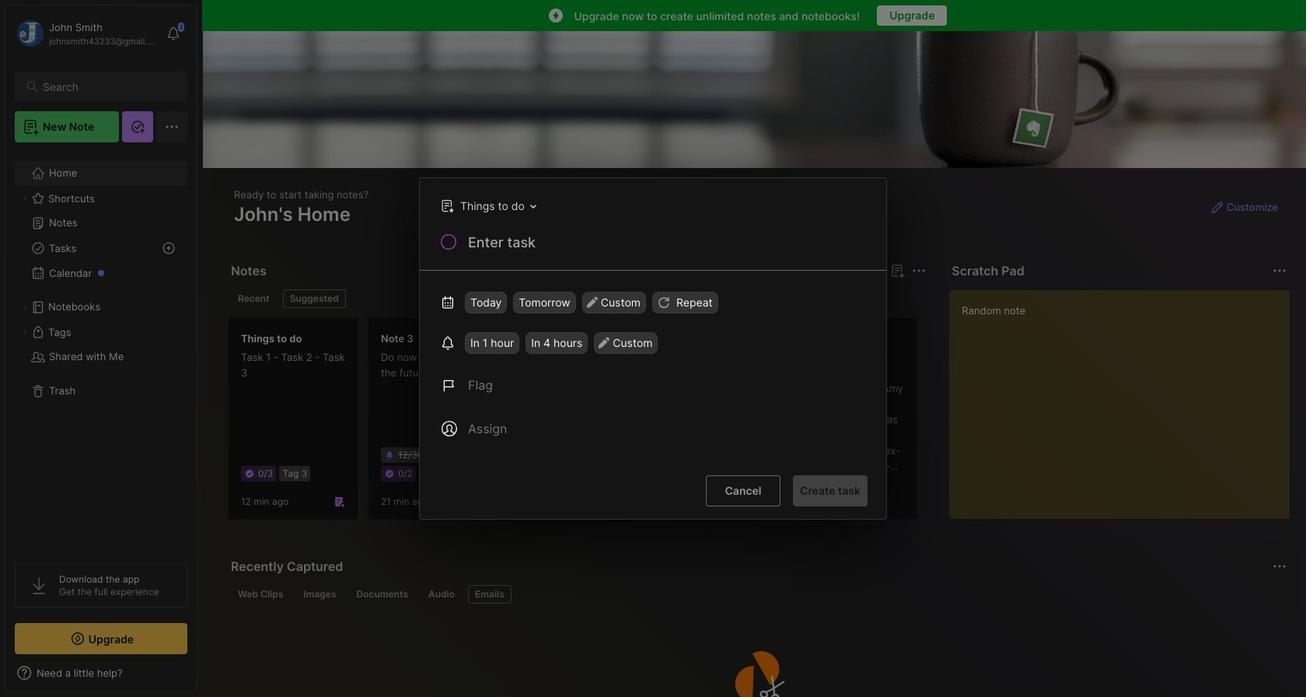 Task type: describe. For each thing, give the bounding box(es) containing it.
expand tags image
[[20, 328, 30, 337]]

Enter task text field
[[467, 233, 868, 259]]

2 tab list from the top
[[231, 585, 1285, 604]]

Go to note or move task field
[[433, 194, 542, 217]]



Task type: vqa. For each thing, say whether or not it's contained in the screenshot.
font family image
no



Task type: locate. For each thing, give the bounding box(es) containing it.
tree
[[5, 152, 197, 549]]

1 tab list from the top
[[231, 289, 924, 308]]

None search field
[[43, 77, 173, 96]]

Search text field
[[43, 79, 173, 94]]

0 vertical spatial tab list
[[231, 289, 924, 308]]

tab list
[[231, 289, 924, 308], [231, 585, 1285, 604]]

Start writing… text field
[[963, 290, 1290, 506]]

none search field inside "main" element
[[43, 77, 173, 96]]

tree inside "main" element
[[5, 152, 197, 549]]

1 vertical spatial tab list
[[231, 585, 1285, 604]]

expand notebooks image
[[20, 303, 30, 312]]

row group
[[228, 317, 1307, 529]]

main element
[[0, 0, 202, 697]]

tab
[[231, 289, 277, 308], [283, 289, 346, 308], [231, 585, 290, 604], [297, 585, 343, 604], [350, 585, 415, 604], [422, 585, 462, 604], [468, 585, 512, 604]]



